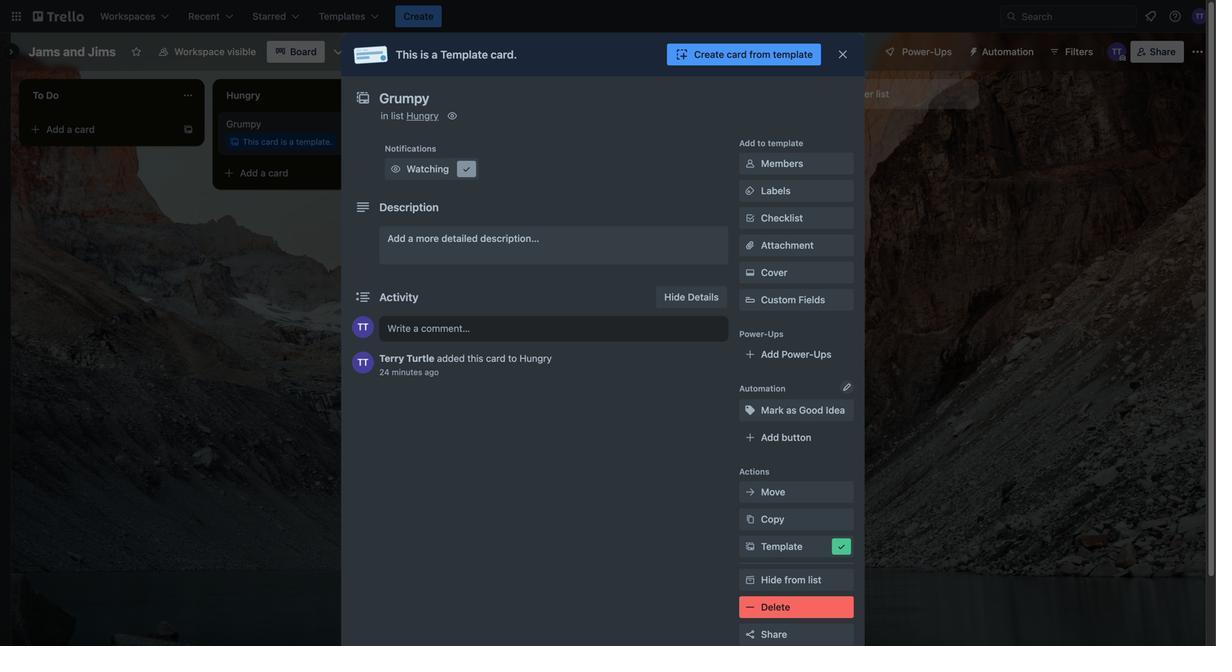 Task type: vqa. For each thing, say whether or not it's contained in the screenshot.
sm image for Automation button
yes



Task type: describe. For each thing, give the bounding box(es) containing it.
1 vertical spatial ups
[[768, 329, 784, 339]]

this for this card is a template.
[[243, 137, 259, 147]]

this for this is a template card.
[[396, 48, 418, 61]]

turtle
[[407, 353, 435, 364]]

workspace visible button
[[150, 41, 264, 63]]

create for create
[[404, 11, 434, 22]]

add power-ups link
[[740, 344, 854, 366]]

mark
[[761, 405, 784, 416]]

star or unstar board image
[[131, 46, 142, 57]]

jams and jims
[[29, 44, 116, 59]]

sm image for labels link on the top of page
[[744, 184, 757, 198]]

notifications
[[385, 144, 436, 153]]

Write a comment text field
[[380, 316, 729, 341]]

members
[[761, 158, 804, 169]]

0 horizontal spatial power-
[[740, 329, 768, 339]]

button
[[782, 432, 812, 443]]

visible
[[227, 46, 256, 57]]

grumpy link
[[226, 117, 385, 131]]

in list hungry
[[381, 110, 439, 121]]

move
[[761, 487, 786, 498]]

checklist link
[[740, 207, 854, 229]]

add a card for rightmost add a card button
[[434, 124, 482, 135]]

custom fields button
[[740, 293, 854, 307]]

create card from template button
[[667, 44, 821, 65]]

sm image for delete
[[744, 601, 757, 614]]

add another list button
[[794, 79, 979, 109]]

1 horizontal spatial is
[[421, 48, 429, 61]]

add power-ups
[[761, 349, 832, 360]]

attachment
[[761, 240, 814, 251]]

sm image for automation button
[[963, 41, 982, 60]]

jams
[[29, 44, 60, 59]]

create from template… image for left add a card button
[[183, 124, 194, 135]]

description…
[[481, 233, 540, 244]]

customize views image
[[332, 45, 346, 59]]

delete
[[761, 602, 791, 613]]

add inside add a more detailed description… link
[[388, 233, 406, 244]]

terry
[[380, 353, 404, 364]]

to inside terry turtle added this card to hungry 24 minutes ago
[[508, 353, 517, 364]]

add to template
[[740, 138, 804, 148]]

this card is a template.
[[243, 137, 333, 147]]

details
[[688, 292, 719, 303]]

add a more detailed description…
[[388, 233, 540, 244]]

hide from list link
[[740, 569, 854, 591]]

actions
[[740, 467, 770, 477]]

2 vertical spatial power-
[[782, 349, 814, 360]]

board link
[[267, 41, 325, 63]]

1 vertical spatial template
[[768, 138, 804, 148]]

sm image inside the template 'button'
[[835, 540, 849, 554]]

0 horizontal spatial power-ups
[[740, 329, 784, 339]]

terry turtle (terryturtle) image
[[352, 352, 374, 374]]

switch to… image
[[10, 10, 23, 23]]

filters
[[1066, 46, 1094, 57]]

add a card for left add a card button
[[46, 124, 95, 135]]

create button
[[396, 5, 442, 27]]

template.
[[296, 137, 333, 147]]

good
[[799, 405, 824, 416]]

add inside add button "button"
[[761, 432, 779, 443]]

power- inside button
[[902, 46, 934, 57]]

as
[[787, 405, 797, 416]]

copy link
[[740, 509, 854, 531]]

minutes
[[392, 368, 422, 377]]

automation inside automation button
[[982, 46, 1034, 57]]

description
[[380, 201, 439, 214]]

template inside 'button'
[[761, 541, 803, 552]]

activity
[[380, 291, 419, 304]]

template inside 'create card from template' button
[[773, 49, 813, 60]]

workspace visible
[[174, 46, 256, 57]]

template button
[[740, 536, 854, 558]]

board
[[290, 46, 317, 57]]

watching button
[[385, 158, 479, 180]]

list for hide from list
[[808, 575, 822, 586]]

0 vertical spatial share button
[[1131, 41, 1185, 63]]

hide from list
[[761, 575, 822, 586]]

more
[[416, 233, 439, 244]]

sm image for mark as good idea button
[[744, 404, 757, 417]]

from inside "link"
[[785, 575, 806, 586]]



Task type: locate. For each thing, give the bounding box(es) containing it.
0 vertical spatial terry turtle (terryturtle) image
[[1192, 8, 1208, 25]]

mark as good idea
[[761, 405, 845, 416]]

1 horizontal spatial this
[[396, 48, 418, 61]]

add inside add another list button
[[818, 88, 836, 100]]

cover link
[[740, 262, 854, 284]]

0 vertical spatial create
[[404, 11, 434, 22]]

ago
[[425, 368, 439, 377]]

0 vertical spatial template
[[773, 49, 813, 60]]

copy
[[761, 514, 785, 525]]

power-
[[902, 46, 934, 57], [740, 329, 768, 339], [782, 349, 814, 360]]

show menu image
[[1191, 45, 1205, 59]]

open information menu image
[[1169, 10, 1182, 23]]

power-ups button
[[875, 41, 961, 63]]

sm image inside watching button
[[389, 162, 403, 176]]

1 vertical spatial template
[[761, 541, 803, 552]]

Search field
[[1017, 6, 1137, 27]]

create from template… image left grumpy
[[183, 124, 194, 135]]

ups down fields
[[814, 349, 832, 360]]

2 horizontal spatial power-
[[902, 46, 934, 57]]

sm image left copy
[[744, 513, 757, 526]]

1 vertical spatial hide
[[761, 575, 782, 586]]

sm image down actions
[[744, 486, 757, 499]]

add a card
[[46, 124, 95, 135], [434, 124, 482, 135], [240, 167, 288, 179]]

1 vertical spatial this
[[243, 137, 259, 147]]

hungry down the write a comment text field
[[520, 353, 552, 364]]

terry turtle (terryturtle) image
[[1192, 8, 1208, 25], [1108, 42, 1127, 61], [352, 316, 374, 338]]

1 horizontal spatial power-
[[782, 349, 814, 360]]

0 vertical spatial power-
[[902, 46, 934, 57]]

sm image inside members link
[[744, 157, 757, 170]]

card inside button
[[727, 49, 747, 60]]

primary element
[[0, 0, 1217, 33]]

power- up add another list button at the right top
[[902, 46, 934, 57]]

share
[[1150, 46, 1176, 57], [761, 629, 788, 640]]

sm image left mark
[[744, 404, 757, 417]]

this
[[468, 353, 484, 364]]

sm image
[[744, 157, 757, 170], [389, 162, 403, 176], [744, 211, 757, 225], [744, 486, 757, 499], [744, 513, 757, 526], [835, 540, 849, 554], [744, 601, 757, 614]]

0 horizontal spatial terry turtle (terryturtle) image
[[352, 316, 374, 338]]

0 horizontal spatial from
[[750, 49, 771, 60]]

0 vertical spatial hide
[[665, 292, 686, 303]]

ups up add power-ups
[[768, 329, 784, 339]]

add
[[818, 88, 836, 100], [46, 124, 64, 135], [434, 124, 452, 135], [740, 138, 756, 148], [240, 167, 258, 179], [388, 233, 406, 244], [761, 349, 779, 360], [761, 432, 779, 443]]

share button down 0 notifications 'image'
[[1131, 41, 1185, 63]]

0 horizontal spatial create
[[404, 11, 434, 22]]

sm image for copy
[[744, 513, 757, 526]]

sm image down the add to template
[[744, 157, 757, 170]]

sm image inside delete link
[[744, 601, 757, 614]]

add inside add power-ups link
[[761, 349, 779, 360]]

to up members on the right top of the page
[[758, 138, 766, 148]]

sm image for hide from list "link"
[[744, 574, 757, 587]]

hide for hide details
[[665, 292, 686, 303]]

create inside the primary element
[[404, 11, 434, 22]]

1 vertical spatial create from template… image
[[376, 168, 387, 179]]

0 horizontal spatial list
[[391, 110, 404, 121]]

1 horizontal spatial automation
[[982, 46, 1034, 57]]

to
[[758, 138, 766, 148], [508, 353, 517, 364]]

sm image inside the checklist link
[[744, 211, 757, 225]]

labels
[[761, 185, 791, 196]]

1 vertical spatial power-ups
[[740, 329, 784, 339]]

0 horizontal spatial add a card
[[46, 124, 95, 135]]

hide inside "link"
[[761, 575, 782, 586]]

is down grumpy link
[[281, 137, 287, 147]]

in
[[381, 110, 389, 121]]

template down copy
[[761, 541, 803, 552]]

sm image left labels on the top right of the page
[[744, 184, 757, 198]]

share down delete
[[761, 629, 788, 640]]

idea
[[826, 405, 845, 416]]

1 vertical spatial terry turtle (terryturtle) image
[[1108, 42, 1127, 61]]

power- down custom at the right top
[[740, 329, 768, 339]]

mark as good idea button
[[740, 400, 854, 421]]

create card from template
[[694, 49, 813, 60]]

share left show menu image
[[1150, 46, 1176, 57]]

sm image for members
[[744, 157, 757, 170]]

card inside terry turtle added this card to hungry 24 minutes ago
[[486, 353, 506, 364]]

attachment button
[[740, 235, 854, 256]]

power- down custom fields button
[[782, 349, 814, 360]]

hide up delete
[[761, 575, 782, 586]]

this
[[396, 48, 418, 61], [243, 137, 259, 147]]

sm image for the cover link at the top
[[744, 266, 757, 280]]

1 horizontal spatial list
[[808, 575, 822, 586]]

add button
[[761, 432, 812, 443]]

hungry
[[407, 110, 439, 121], [520, 353, 552, 364]]

sm image right hungry link
[[446, 109, 459, 123]]

card
[[727, 49, 747, 60], [75, 124, 95, 135], [462, 124, 482, 135], [261, 137, 278, 147], [268, 167, 288, 179], [486, 353, 506, 364]]

terry turtle (terryturtle) image up terry turtle (terryturtle) image
[[352, 316, 374, 338]]

terry turtle added this card to hungry 24 minutes ago
[[380, 353, 552, 377]]

add another list
[[818, 88, 890, 100]]

1 horizontal spatial power-ups
[[902, 46, 952, 57]]

list inside "link"
[[808, 575, 822, 586]]

hungry inside terry turtle added this card to hungry 24 minutes ago
[[520, 353, 552, 364]]

power-ups down custom at the right top
[[740, 329, 784, 339]]

sm image for move
[[744, 486, 757, 499]]

sm image inside the cover link
[[744, 266, 757, 280]]

hide left details
[[665, 292, 686, 303]]

2 horizontal spatial ups
[[934, 46, 952, 57]]

2 vertical spatial ups
[[814, 349, 832, 360]]

hide details link
[[656, 286, 727, 308]]

0 vertical spatial hungry
[[407, 110, 439, 121]]

0 vertical spatial list
[[876, 88, 890, 100]]

add a more detailed description… link
[[380, 226, 729, 265]]

power-ups inside button
[[902, 46, 952, 57]]

0 horizontal spatial automation
[[740, 384, 786, 393]]

this down grumpy
[[243, 137, 259, 147]]

1 horizontal spatial ups
[[814, 349, 832, 360]]

None text field
[[373, 86, 823, 110]]

jims
[[88, 44, 116, 59]]

custom fields
[[761, 294, 826, 306]]

add button button
[[740, 427, 854, 449]]

ups left automation button
[[934, 46, 952, 57]]

1 vertical spatial share
[[761, 629, 788, 640]]

sm image for checklist
[[744, 211, 757, 225]]

delete link
[[740, 597, 854, 619]]

1 horizontal spatial hungry
[[520, 353, 552, 364]]

sm image inside mark as good idea button
[[744, 404, 757, 417]]

automation button
[[963, 41, 1043, 63]]

watching
[[407, 163, 449, 175]]

1 vertical spatial list
[[391, 110, 404, 121]]

1 horizontal spatial terry turtle (terryturtle) image
[[1108, 42, 1127, 61]]

this down the create button at left top
[[396, 48, 418, 61]]

0 horizontal spatial this
[[243, 137, 259, 147]]

24
[[380, 368, 390, 377]]

sm image inside hide from list "link"
[[744, 574, 757, 587]]

0 horizontal spatial add a card button
[[25, 119, 177, 140]]

power-ups
[[902, 46, 952, 57], [740, 329, 784, 339]]

create from template… image for add a card button to the middle
[[376, 168, 387, 179]]

create
[[404, 11, 434, 22], [694, 49, 725, 60]]

checklist
[[761, 212, 803, 224]]

0 horizontal spatial template
[[441, 48, 488, 61]]

sm image for watching
[[389, 162, 403, 176]]

0 notifications image
[[1143, 8, 1159, 25]]

search image
[[1007, 11, 1017, 22]]

hide for hide from list
[[761, 575, 782, 586]]

sm image inside labels link
[[744, 184, 757, 198]]

0 vertical spatial to
[[758, 138, 766, 148]]

from inside button
[[750, 49, 771, 60]]

1 vertical spatial power-
[[740, 329, 768, 339]]

sm image down notifications
[[389, 162, 403, 176]]

terry turtle (terryturtle) image right filters
[[1108, 42, 1127, 61]]

list right in
[[391, 110, 404, 121]]

move link
[[740, 481, 854, 503]]

share button
[[1131, 41, 1185, 63], [740, 624, 854, 646]]

0 horizontal spatial hungry
[[407, 110, 439, 121]]

another
[[839, 88, 874, 100]]

create from template… image down notifications
[[376, 168, 387, 179]]

0 horizontal spatial share
[[761, 629, 788, 640]]

list up delete link
[[808, 575, 822, 586]]

is down the create button at left top
[[421, 48, 429, 61]]

0 vertical spatial from
[[750, 49, 771, 60]]

2 horizontal spatial add a card button
[[412, 119, 565, 140]]

detailed
[[442, 233, 478, 244]]

1 horizontal spatial create from template… image
[[376, 168, 387, 179]]

cover
[[761, 267, 788, 278]]

fields
[[799, 294, 826, 306]]

is
[[421, 48, 429, 61], [281, 137, 287, 147]]

1 horizontal spatial template
[[761, 541, 803, 552]]

sm image inside move link
[[744, 486, 757, 499]]

workspace
[[174, 46, 225, 57]]

sm image left 'hide from list'
[[744, 574, 757, 587]]

0 horizontal spatial share button
[[740, 624, 854, 646]]

automation up mark
[[740, 384, 786, 393]]

1 horizontal spatial add a card button
[[218, 162, 371, 184]]

1 horizontal spatial share
[[1150, 46, 1176, 57]]

share button down delete link
[[740, 624, 854, 646]]

1 horizontal spatial add a card
[[240, 167, 288, 179]]

2 vertical spatial terry turtle (terryturtle) image
[[352, 316, 374, 338]]

0 vertical spatial template
[[441, 48, 488, 61]]

2 vertical spatial list
[[808, 575, 822, 586]]

sm image inside watching button
[[460, 162, 474, 176]]

list inside button
[[876, 88, 890, 100]]

terry turtle (terryturtle) image right open information menu icon
[[1192, 8, 1208, 25]]

automation
[[982, 46, 1034, 57], [740, 384, 786, 393]]

1 vertical spatial automation
[[740, 384, 786, 393]]

2 horizontal spatial list
[[876, 88, 890, 100]]

1 horizontal spatial to
[[758, 138, 766, 148]]

0 vertical spatial share
[[1150, 46, 1176, 57]]

hide details
[[665, 292, 719, 303]]

sm image left checklist
[[744, 211, 757, 225]]

0 vertical spatial ups
[[934, 46, 952, 57]]

sm image inside automation button
[[963, 41, 982, 60]]

0 horizontal spatial is
[[281, 137, 287, 147]]

list for add another list
[[876, 88, 890, 100]]

card.
[[491, 48, 517, 61]]

sm image right power-ups button
[[963, 41, 982, 60]]

and
[[63, 44, 85, 59]]

0 vertical spatial power-ups
[[902, 46, 952, 57]]

sm image for the template 'button'
[[744, 540, 757, 554]]

sm image down copy link
[[744, 540, 757, 554]]

grumpy
[[226, 118, 261, 130]]

automation down search image
[[982, 46, 1034, 57]]

to right this in the left of the page
[[508, 353, 517, 364]]

1 vertical spatial share button
[[740, 624, 854, 646]]

0 horizontal spatial hide
[[665, 292, 686, 303]]

power-ups up add another list button at the right top
[[902, 46, 952, 57]]

0 horizontal spatial to
[[508, 353, 517, 364]]

sm image down copy link
[[835, 540, 849, 554]]

create for create card from template
[[694, 49, 725, 60]]

list
[[876, 88, 890, 100], [391, 110, 404, 121], [808, 575, 822, 586]]

1 vertical spatial create
[[694, 49, 725, 60]]

1 vertical spatial to
[[508, 353, 517, 364]]

create from template… image
[[183, 124, 194, 135], [376, 168, 387, 179]]

template
[[773, 49, 813, 60], [768, 138, 804, 148]]

template left card.
[[441, 48, 488, 61]]

hide
[[665, 292, 686, 303], [761, 575, 782, 586]]

ups inside button
[[934, 46, 952, 57]]

1 vertical spatial hungry
[[520, 353, 552, 364]]

Board name text field
[[22, 41, 123, 63]]

0 vertical spatial is
[[421, 48, 429, 61]]

1 vertical spatial from
[[785, 575, 806, 586]]

this is a template card.
[[396, 48, 517, 61]]

sm image
[[963, 41, 982, 60], [446, 109, 459, 123], [460, 162, 474, 176], [744, 184, 757, 198], [744, 266, 757, 280], [744, 404, 757, 417], [744, 540, 757, 554], [744, 574, 757, 587]]

1 horizontal spatial from
[[785, 575, 806, 586]]

add a card for add a card button to the middle
[[240, 167, 288, 179]]

1 horizontal spatial create
[[694, 49, 725, 60]]

1 horizontal spatial share button
[[1131, 41, 1185, 63]]

filters button
[[1045, 41, 1098, 63]]

added
[[437, 353, 465, 364]]

2 horizontal spatial add a card
[[434, 124, 482, 135]]

1 horizontal spatial hide
[[761, 575, 782, 586]]

0 horizontal spatial create from template… image
[[183, 124, 194, 135]]

sm image inside copy link
[[744, 513, 757, 526]]

0 vertical spatial automation
[[982, 46, 1034, 57]]

sm image left delete
[[744, 601, 757, 614]]

list right another
[[876, 88, 890, 100]]

0 horizontal spatial ups
[[768, 329, 784, 339]]

add a card button
[[25, 119, 177, 140], [412, 119, 565, 140], [218, 162, 371, 184]]

0 vertical spatial this
[[396, 48, 418, 61]]

members link
[[740, 153, 854, 175]]

template
[[441, 48, 488, 61], [761, 541, 803, 552]]

1 vertical spatial is
[[281, 137, 287, 147]]

0 vertical spatial create from template… image
[[183, 124, 194, 135]]

labels link
[[740, 180, 854, 202]]

sm image inside the template 'button'
[[744, 540, 757, 554]]

hungry up notifications
[[407, 110, 439, 121]]

hungry link
[[407, 110, 439, 121]]

24 minutes ago link
[[380, 368, 439, 377]]

2 horizontal spatial terry turtle (terryturtle) image
[[1192, 8, 1208, 25]]

from
[[750, 49, 771, 60], [785, 575, 806, 586]]

sm image left cover on the right top
[[744, 266, 757, 280]]

custom
[[761, 294, 796, 306]]

sm image right watching
[[460, 162, 474, 176]]



